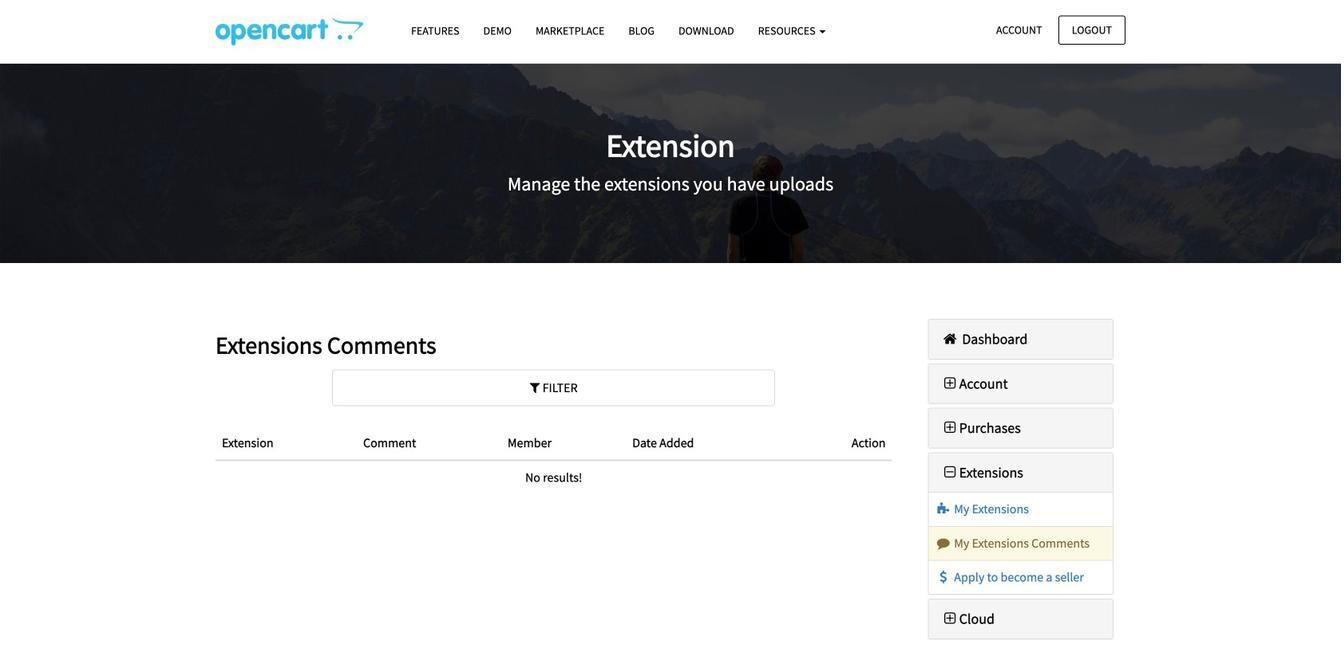 Task type: locate. For each thing, give the bounding box(es) containing it.
1 plus square o image from the top
[[941, 377, 959, 391]]

2 plus square o image from the top
[[941, 421, 959, 436]]

opencart - extensions image
[[216, 17, 363, 45]]

2 vertical spatial plus square o image
[[941, 612, 959, 627]]

0 vertical spatial plus square o image
[[941, 377, 959, 391]]

filter image
[[530, 382, 540, 395]]

plus square o image up minus square o image
[[941, 421, 959, 436]]

plus square o image
[[941, 377, 959, 391], [941, 421, 959, 436], [941, 612, 959, 627]]

3 plus square o image from the top
[[941, 612, 959, 627]]

home image
[[941, 332, 959, 346]]

plus square o image down usd icon
[[941, 612, 959, 627]]

puzzle piece image
[[935, 503, 952, 516]]

plus square o image down home image
[[941, 377, 959, 391]]

comment image
[[935, 537, 952, 550]]

1 vertical spatial plus square o image
[[941, 421, 959, 436]]



Task type: describe. For each thing, give the bounding box(es) containing it.
minus square o image
[[941, 466, 959, 480]]

usd image
[[935, 571, 952, 584]]



Task type: vqa. For each thing, say whether or not it's contained in the screenshot.
the leftmost 000+
no



